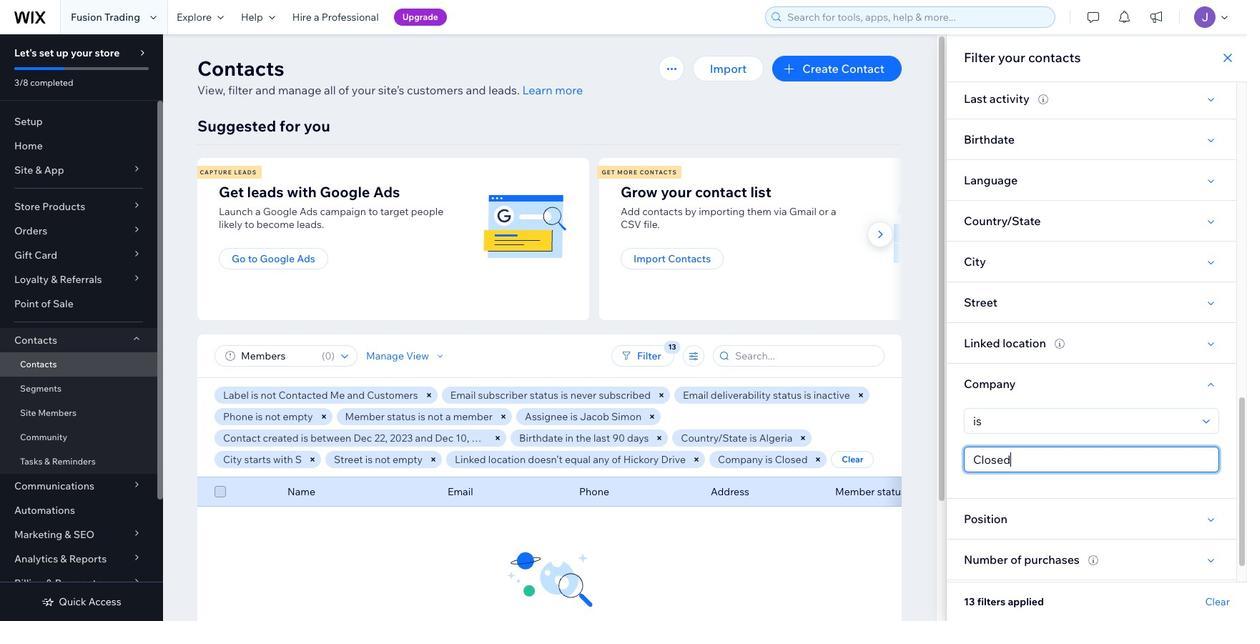 Task type: locate. For each thing, give the bounding box(es) containing it.
analytics
[[14, 553, 58, 566]]

billing
[[14, 577, 44, 590]]

0 vertical spatial contact
[[842, 62, 885, 76]]

0 horizontal spatial import
[[634, 253, 666, 265]]

site down the home
[[14, 164, 33, 177]]

filter up subscribed
[[638, 350, 662, 363]]

0 vertical spatial site
[[14, 164, 33, 177]]

contacts
[[1029, 49, 1082, 66], [643, 205, 683, 218]]

1 vertical spatial leads.
[[297, 218, 324, 231]]

country/state for country/state
[[965, 214, 1042, 228]]

a
[[314, 11, 320, 24], [255, 205, 261, 218], [831, 205, 837, 218], [446, 411, 451, 424]]

store products button
[[0, 195, 157, 219]]

& for analytics
[[60, 553, 67, 566]]

email subscriber status is never subscribed
[[451, 389, 651, 402]]

& left app
[[35, 164, 42, 177]]

list
[[751, 183, 772, 201]]

1 vertical spatial clear button
[[1206, 596, 1231, 609]]

0 horizontal spatial dec
[[354, 432, 372, 445]]

0 horizontal spatial empty
[[283, 411, 313, 424]]

view
[[407, 350, 429, 363]]

& right loyalty on the left
[[51, 273, 58, 286]]

fusion
[[71, 11, 102, 24]]

1 horizontal spatial empty
[[393, 454, 423, 467]]

get leads with google ads launch a google ads campaign to target people likely to become leads.
[[219, 183, 444, 231]]

is down "customers" at the bottom
[[418, 411, 426, 424]]

1 horizontal spatial city
[[965, 255, 987, 269]]

leads. inside contacts view, filter and manage all of your site's customers and leads. learn more
[[489, 83, 520, 97]]

empty down contacted
[[283, 411, 313, 424]]

a down leads
[[255, 205, 261, 218]]

you
[[304, 117, 330, 135]]

empty for street is not empty
[[393, 454, 423, 467]]

0 horizontal spatial street
[[334, 454, 363, 467]]

22,
[[375, 432, 388, 445]]

& left the reports
[[60, 553, 67, 566]]

with right leads
[[287, 183, 317, 201]]

dec left 10,
[[435, 432, 454, 445]]

& for billing
[[46, 577, 53, 590]]

of left sale
[[41, 298, 51, 311]]

2 vertical spatial ads
[[297, 253, 315, 265]]

sale
[[53, 298, 74, 311]]

0 vertical spatial filter
[[965, 49, 996, 66]]

filter
[[228, 83, 253, 97]]

your up by
[[661, 183, 692, 201]]

importing
[[699, 205, 745, 218]]

1 horizontal spatial linked
[[965, 336, 1001, 351]]

and right me
[[347, 389, 365, 402]]

import inside list
[[634, 253, 666, 265]]

language
[[965, 173, 1018, 187]]

contacts inside button
[[668, 253, 711, 265]]

country/state down the language
[[965, 214, 1042, 228]]

dec left 22,
[[354, 432, 372, 445]]

city
[[965, 255, 987, 269], [223, 454, 242, 467]]

upgrade button
[[394, 9, 447, 26]]

0 vertical spatial leads.
[[489, 83, 520, 97]]

0 vertical spatial location
[[1003, 336, 1047, 351]]

0 vertical spatial phone
[[223, 411, 253, 424]]

1 vertical spatial member
[[836, 486, 875, 499]]

10,
[[456, 432, 470, 445]]

0 vertical spatial city
[[965, 255, 987, 269]]

birthdate up doesn't in the bottom left of the page
[[519, 432, 563, 445]]

days
[[628, 432, 649, 445]]

0 vertical spatial company
[[965, 377, 1016, 391]]

1 vertical spatial import
[[634, 253, 666, 265]]

filter
[[965, 49, 996, 66], [638, 350, 662, 363]]

0 vertical spatial clear button
[[832, 452, 875, 469]]

& left seo
[[65, 529, 71, 542]]

1 vertical spatial location
[[489, 454, 526, 467]]

products
[[42, 200, 85, 213]]

0 vertical spatial contacts
[[1029, 49, 1082, 66]]

site members
[[20, 408, 77, 419]]

contacts up segments
[[20, 359, 57, 370]]

street up linked location at the bottom right
[[965, 296, 998, 310]]

with inside get leads with google ads launch a google ads campaign to target people likely to become leads.
[[287, 183, 317, 201]]

your left site's
[[352, 83, 376, 97]]

in
[[566, 432, 574, 445]]

2 vertical spatial google
[[260, 253, 295, 265]]

3/8
[[14, 77, 28, 88]]

google up campaign
[[320, 183, 370, 201]]

not left member
[[428, 411, 443, 424]]

contacts inside contacts view, filter and manage all of your site's customers and leads. learn more
[[197, 56, 285, 81]]

0 horizontal spatial location
[[489, 454, 526, 467]]

street for street is not empty
[[334, 454, 363, 467]]

with
[[287, 183, 317, 201], [273, 454, 293, 467]]

fusion trading
[[71, 11, 140, 24]]

get more contacts
[[602, 169, 677, 176]]

list
[[195, 158, 997, 321]]

street is not empty
[[334, 454, 423, 467]]

0 horizontal spatial filter
[[638, 350, 662, 363]]

Search... field
[[731, 346, 880, 366]]

to
[[369, 205, 378, 218], [245, 218, 254, 231], [248, 253, 258, 265]]

tasks & reminders link
[[0, 450, 157, 474]]

via
[[774, 205, 788, 218]]

linked for linked location doesn't equal any of hickory drive
[[455, 454, 486, 467]]

gmail
[[790, 205, 817, 218]]

s
[[295, 454, 302, 467]]

is left the jacob
[[571, 411, 578, 424]]

1 horizontal spatial clear
[[1206, 596, 1231, 609]]

birthdate up the language
[[965, 132, 1015, 147]]

is down contact created is between dec 22, 2023 and dec 10, 2023
[[365, 454, 373, 467]]

contacts left by
[[643, 205, 683, 218]]

2023 right 22,
[[390, 432, 413, 445]]

email left deliverability
[[683, 389, 709, 402]]

create contact
[[803, 62, 885, 76]]

filter inside button
[[638, 350, 662, 363]]

automations
[[14, 504, 75, 517]]

contact right create
[[842, 62, 885, 76]]

0 vertical spatial birthdate
[[965, 132, 1015, 147]]

analytics & reports
[[14, 553, 107, 566]]

analytics & reports button
[[0, 547, 157, 572]]

0 horizontal spatial clear button
[[832, 452, 875, 469]]

1 vertical spatial company
[[718, 454, 764, 467]]

0 horizontal spatial clear
[[842, 454, 864, 465]]

site & app
[[14, 164, 64, 177]]

with for google
[[287, 183, 317, 201]]

0 horizontal spatial leads.
[[297, 218, 324, 231]]

contacts down point of sale at top
[[14, 334, 57, 347]]

1 horizontal spatial location
[[1003, 336, 1047, 351]]

0 vertical spatial with
[[287, 183, 317, 201]]

gift
[[14, 249, 32, 262]]

google inside button
[[260, 253, 295, 265]]

Select an option field
[[970, 409, 1199, 434]]

0 vertical spatial member
[[345, 411, 385, 424]]

company
[[965, 377, 1016, 391], [718, 454, 764, 467]]

import for import
[[710, 62, 747, 76]]

not up created
[[265, 411, 281, 424]]

1 vertical spatial contact
[[223, 432, 261, 445]]

1 horizontal spatial member
[[836, 486, 875, 499]]

1 horizontal spatial filter
[[965, 49, 996, 66]]

linked location doesn't equal any of hickory drive
[[455, 454, 686, 467]]

or
[[819, 205, 829, 218]]

contacts inside popup button
[[14, 334, 57, 347]]

1 vertical spatial empty
[[393, 454, 423, 467]]

not for label is not contacted me and customers
[[261, 389, 276, 402]]

1 horizontal spatial import
[[710, 62, 747, 76]]

empty down the member status is not a member
[[393, 454, 423, 467]]

1 horizontal spatial contacts
[[1029, 49, 1082, 66]]

city starts with s
[[223, 454, 302, 467]]

0 horizontal spatial country/state
[[681, 432, 748, 445]]

birthdate for birthdate
[[965, 132, 1015, 147]]

applied
[[1008, 596, 1045, 609]]

suggested
[[197, 117, 276, 135]]

phone down any
[[580, 486, 610, 499]]

contacts
[[197, 56, 285, 81], [668, 253, 711, 265], [14, 334, 57, 347], [20, 359, 57, 370]]

1 horizontal spatial birthdate
[[965, 132, 1015, 147]]

me
[[330, 389, 345, 402]]

company down linked location at the bottom right
[[965, 377, 1016, 391]]

of right any
[[612, 454, 621, 467]]

position
[[965, 512, 1008, 527]]

file.
[[644, 218, 660, 231]]

a right or on the top of page
[[831, 205, 837, 218]]

2023 right 10,
[[472, 432, 495, 445]]

& for loyalty
[[51, 273, 58, 286]]

0 horizontal spatial contacts
[[643, 205, 683, 218]]

email down 10,
[[448, 486, 473, 499]]

of inside contacts view, filter and manage all of your site's customers and leads. learn more
[[339, 83, 349, 97]]

0 horizontal spatial member
[[345, 411, 385, 424]]

1 horizontal spatial leads.
[[489, 83, 520, 97]]

1 vertical spatial contacts
[[643, 205, 683, 218]]

street
[[965, 296, 998, 310], [334, 454, 363, 467]]

target
[[381, 205, 409, 218]]

not
[[261, 389, 276, 402], [265, 411, 281, 424], [428, 411, 443, 424], [375, 454, 391, 467]]

clear inside button
[[842, 454, 864, 465]]

site inside dropdown button
[[14, 164, 33, 177]]

members
[[38, 408, 77, 419]]

0 horizontal spatial phone
[[223, 411, 253, 424]]

ads up target
[[374, 183, 400, 201]]

1 vertical spatial birthdate
[[519, 432, 563, 445]]

to left target
[[369, 205, 378, 218]]

0 horizontal spatial company
[[718, 454, 764, 467]]

1 vertical spatial ads
[[300, 205, 318, 218]]

contacts down by
[[668, 253, 711, 265]]

gift card button
[[0, 243, 157, 268]]

(
[[322, 350, 325, 363]]

store
[[95, 47, 120, 59]]

0 vertical spatial street
[[965, 296, 998, 310]]

1 horizontal spatial contact
[[842, 62, 885, 76]]

professional
[[322, 11, 379, 24]]

phone for phone is not empty
[[223, 411, 253, 424]]

0 vertical spatial linked
[[965, 336, 1001, 351]]

0 vertical spatial country/state
[[965, 214, 1042, 228]]

google down leads
[[263, 205, 298, 218]]

& right tasks at the bottom left
[[44, 457, 50, 467]]

0 horizontal spatial linked
[[455, 454, 486, 467]]

1 horizontal spatial company
[[965, 377, 1016, 391]]

1 vertical spatial street
[[334, 454, 363, 467]]

1 horizontal spatial dec
[[435, 432, 454, 445]]

segments
[[20, 384, 62, 394]]

0 horizontal spatial birthdate
[[519, 432, 563, 445]]

of right all
[[339, 83, 349, 97]]

communications
[[14, 480, 94, 493]]

status
[[530, 389, 559, 402], [773, 389, 802, 402], [387, 411, 416, 424], [878, 486, 907, 499]]

1 horizontal spatial country/state
[[965, 214, 1042, 228]]

city for city
[[965, 255, 987, 269]]

phone is not empty
[[223, 411, 313, 424]]

company down country/state is algeria
[[718, 454, 764, 467]]

the
[[576, 432, 592, 445]]

orders button
[[0, 219, 157, 243]]

0 horizontal spatial city
[[223, 454, 242, 467]]

1 horizontal spatial 2023
[[472, 432, 495, 445]]

1 vertical spatial site
[[20, 408, 36, 419]]

contact up starts
[[223, 432, 261, 445]]

is up starts
[[256, 411, 263, 424]]

any
[[593, 454, 610, 467]]

is left inactive
[[805, 389, 812, 402]]

is
[[251, 389, 259, 402], [561, 389, 569, 402], [805, 389, 812, 402], [256, 411, 263, 424], [418, 411, 426, 424], [571, 411, 578, 424], [301, 432, 309, 445], [750, 432, 758, 445], [365, 454, 373, 467], [766, 454, 773, 467]]

site for site members
[[20, 408, 36, 419]]

email up member
[[451, 389, 476, 402]]

setup
[[14, 115, 43, 128]]

contacts up filter
[[197, 56, 285, 81]]

0 vertical spatial empty
[[283, 411, 313, 424]]

& right billing
[[46, 577, 53, 590]]

with left s
[[273, 454, 293, 467]]

1 vertical spatial with
[[273, 454, 293, 467]]

closed
[[776, 454, 808, 467]]

marketing & seo
[[14, 529, 95, 542]]

ads down get leads with google ads launch a google ads campaign to target people likely to become leads.
[[297, 253, 315, 265]]

phone down label in the left bottom of the page
[[223, 411, 253, 424]]

1 vertical spatial country/state
[[681, 432, 748, 445]]

a inside get leads with google ads launch a google ads campaign to target people likely to become leads.
[[255, 205, 261, 218]]

leads. left learn
[[489, 83, 520, 97]]

contacts up 'activity'
[[1029, 49, 1082, 66]]

grow your contact list add contacts by importing them via gmail or a csv file.
[[621, 183, 837, 231]]

1 vertical spatial filter
[[638, 350, 662, 363]]

google down become
[[260, 253, 295, 265]]

all
[[324, 83, 336, 97]]

site for site & app
[[14, 164, 33, 177]]

0 vertical spatial google
[[320, 183, 370, 201]]

filter up last
[[965, 49, 996, 66]]

your right up on the top
[[71, 47, 93, 59]]

1 horizontal spatial phone
[[580, 486, 610, 499]]

is left closed
[[766, 454, 773, 467]]

2 dec from the left
[[435, 432, 454, 445]]

country/state
[[965, 214, 1042, 228], [681, 432, 748, 445]]

to right the go
[[248, 253, 258, 265]]

1 horizontal spatial street
[[965, 296, 998, 310]]

member
[[345, 411, 385, 424], [836, 486, 875, 499]]

1 vertical spatial clear
[[1206, 596, 1231, 609]]

not up the phone is not empty
[[261, 389, 276, 402]]

email for email subscriber status is never subscribed
[[451, 389, 476, 402]]

site down segments
[[20, 408, 36, 419]]

street down contact created is between dec 22, 2023 and dec 10, 2023
[[334, 454, 363, 467]]

a inside grow your contact list add contacts by importing them via gmail or a csv file.
[[831, 205, 837, 218]]

0 horizontal spatial 2023
[[390, 432, 413, 445]]

0 vertical spatial import
[[710, 62, 747, 76]]

email for email deliverability status is inactive
[[683, 389, 709, 402]]

your inside grow your contact list add contacts by importing them via gmail or a csv file.
[[661, 183, 692, 201]]

contact inside create contact button
[[842, 62, 885, 76]]

leads. right become
[[297, 218, 324, 231]]

1 vertical spatial linked
[[455, 454, 486, 467]]

1 vertical spatial phone
[[580, 486, 610, 499]]

0 vertical spatial clear
[[842, 454, 864, 465]]

segments link
[[0, 377, 157, 401]]

ads left campaign
[[300, 205, 318, 218]]

manage view button
[[366, 350, 447, 363]]

with for s
[[273, 454, 293, 467]]

None checkbox
[[215, 484, 226, 501]]

country/state up drive
[[681, 432, 748, 445]]

not for street is not empty
[[375, 454, 391, 467]]

location
[[1003, 336, 1047, 351], [489, 454, 526, 467]]

1 vertical spatial city
[[223, 454, 242, 467]]

linked
[[965, 336, 1001, 351], [455, 454, 486, 467]]

not down 22,
[[375, 454, 391, 467]]

and
[[256, 83, 276, 97], [466, 83, 486, 97], [347, 389, 365, 402], [415, 432, 433, 445]]

sidebar element
[[0, 34, 163, 622]]



Task type: describe. For each thing, give the bounding box(es) containing it.
contacts inside grow your contact list add contacts by importing them via gmail or a csv file.
[[643, 205, 683, 218]]

city for city starts with s
[[223, 454, 242, 467]]

( 0 )
[[322, 350, 335, 363]]

drive
[[662, 454, 686, 467]]

country/state for country/state is algeria
[[681, 432, 748, 445]]

site & app button
[[0, 158, 157, 182]]

customers
[[367, 389, 418, 402]]

)
[[332, 350, 335, 363]]

0
[[325, 350, 332, 363]]

is right label in the left bottom of the page
[[251, 389, 259, 402]]

company for company
[[965, 377, 1016, 391]]

empty for phone is not empty
[[283, 411, 313, 424]]

point of sale link
[[0, 292, 157, 316]]

contacted
[[279, 389, 328, 402]]

assignee is jacob simon
[[525, 411, 642, 424]]

manage
[[366, 350, 404, 363]]

label
[[223, 389, 249, 402]]

a left member
[[446, 411, 451, 424]]

1 2023 from the left
[[390, 432, 413, 445]]

create contact button
[[773, 56, 902, 82]]

activity
[[990, 92, 1030, 106]]

tasks
[[20, 457, 43, 467]]

campaign
[[320, 205, 366, 218]]

view,
[[197, 83, 226, 97]]

street for street
[[965, 296, 998, 310]]

last activity
[[965, 92, 1030, 106]]

trading
[[104, 11, 140, 24]]

marketing
[[14, 529, 62, 542]]

community link
[[0, 426, 157, 450]]

quick access button
[[42, 596, 121, 609]]

& for site
[[35, 164, 42, 177]]

is left the never
[[561, 389, 569, 402]]

not for phone is not empty
[[265, 411, 281, 424]]

email deliverability status is inactive
[[683, 389, 851, 402]]

loyalty & referrals
[[14, 273, 102, 286]]

ads inside button
[[297, 253, 315, 265]]

go to google ads
[[232, 253, 315, 265]]

member for member status is not a member
[[345, 411, 385, 424]]

Unsaved view field
[[237, 346, 318, 366]]

and right filter
[[256, 83, 276, 97]]

to right likely
[[245, 218, 254, 231]]

people
[[411, 205, 444, 218]]

and right "customers"
[[466, 83, 486, 97]]

assignee
[[525, 411, 568, 424]]

your inside contacts view, filter and manage all of your site's customers and leads. learn more
[[352, 83, 376, 97]]

starts
[[244, 454, 271, 467]]

your up 'activity'
[[999, 49, 1026, 66]]

Search for tools, apps, help & more... field
[[784, 7, 1051, 27]]

birthdate for birthdate in the last 90 days
[[519, 432, 563, 445]]

2 2023 from the left
[[472, 432, 495, 445]]

site members link
[[0, 401, 157, 426]]

upgrade
[[403, 11, 439, 22]]

simon
[[612, 411, 642, 424]]

to inside button
[[248, 253, 258, 265]]

customers
[[407, 83, 464, 97]]

referrals
[[60, 273, 102, 286]]

13
[[965, 596, 976, 609]]

hire a professional link
[[284, 0, 388, 34]]

list containing get leads with google ads
[[195, 158, 997, 321]]

home link
[[0, 134, 157, 158]]

3/8 completed
[[14, 77, 73, 88]]

birthdate in the last 90 days
[[519, 432, 649, 445]]

leads
[[247, 183, 284, 201]]

manage
[[278, 83, 322, 97]]

& for tasks
[[44, 457, 50, 467]]

leads. inside get leads with google ads launch a google ads campaign to target people likely to become leads.
[[297, 218, 324, 231]]

of right number on the right of the page
[[1011, 553, 1022, 567]]

communications button
[[0, 474, 157, 499]]

1 vertical spatial google
[[263, 205, 298, 218]]

& for marketing
[[65, 529, 71, 542]]

location for linked location doesn't equal any of hickory drive
[[489, 454, 526, 467]]

member for member status
[[836, 486, 875, 499]]

0 horizontal spatial contact
[[223, 432, 261, 445]]

and down the member status is not a member
[[415, 432, 433, 445]]

number
[[965, 553, 1009, 567]]

reports
[[69, 553, 107, 566]]

clear for leftmost the clear button
[[842, 454, 864, 465]]

your inside sidebar element
[[71, 47, 93, 59]]

more
[[618, 169, 638, 176]]

company for company is closed
[[718, 454, 764, 467]]

is left algeria
[[750, 432, 758, 445]]

member
[[453, 411, 493, 424]]

store
[[14, 200, 40, 213]]

let's
[[14, 47, 37, 59]]

access
[[89, 596, 121, 609]]

by
[[685, 205, 697, 218]]

name
[[288, 486, 316, 499]]

filter your contacts
[[965, 49, 1082, 66]]

community
[[20, 432, 67, 443]]

a right hire
[[314, 11, 320, 24]]

add
[[621, 205, 641, 218]]

is up s
[[301, 432, 309, 445]]

filter for filter your contacts
[[965, 49, 996, 66]]

linked for linked location
[[965, 336, 1001, 351]]

1 horizontal spatial clear button
[[1206, 596, 1231, 609]]

help
[[241, 11, 263, 24]]

capture
[[200, 169, 232, 176]]

between
[[311, 432, 352, 445]]

hire
[[293, 11, 312, 24]]

Enter a value text field
[[970, 448, 1215, 472]]

1 dec from the left
[[354, 432, 372, 445]]

equal
[[565, 454, 591, 467]]

app
[[44, 164, 64, 177]]

of inside sidebar element
[[41, 298, 51, 311]]

90
[[613, 432, 625, 445]]

help button
[[233, 0, 284, 34]]

phone for phone
[[580, 486, 610, 499]]

filter button
[[612, 346, 675, 367]]

number of purchases
[[965, 553, 1080, 567]]

doesn't
[[528, 454, 563, 467]]

contacts view, filter and manage all of your site's customers and leads. learn more
[[197, 56, 583, 97]]

more
[[555, 83, 583, 97]]

suggested for you
[[197, 117, 330, 135]]

clear for the rightmost the clear button
[[1206, 596, 1231, 609]]

point of sale
[[14, 298, 74, 311]]

member status
[[836, 486, 907, 499]]

leads
[[234, 169, 257, 176]]

reminders
[[52, 457, 96, 467]]

location for linked location
[[1003, 336, 1047, 351]]

inactive
[[814, 389, 851, 402]]

country/state is algeria
[[681, 432, 793, 445]]

get
[[219, 183, 244, 201]]

quick
[[59, 596, 86, 609]]

import contacts
[[634, 253, 711, 265]]

filter for filter
[[638, 350, 662, 363]]

0 vertical spatial ads
[[374, 183, 400, 201]]

home
[[14, 140, 43, 152]]

import for import contacts
[[634, 253, 666, 265]]

them
[[747, 205, 772, 218]]

manage view
[[366, 350, 429, 363]]

automations link
[[0, 499, 157, 523]]

create
[[803, 62, 839, 76]]

13 filters applied
[[965, 596, 1045, 609]]

subscriber
[[478, 389, 528, 402]]



Task type: vqa. For each thing, say whether or not it's contained in the screenshot.
"status"
yes



